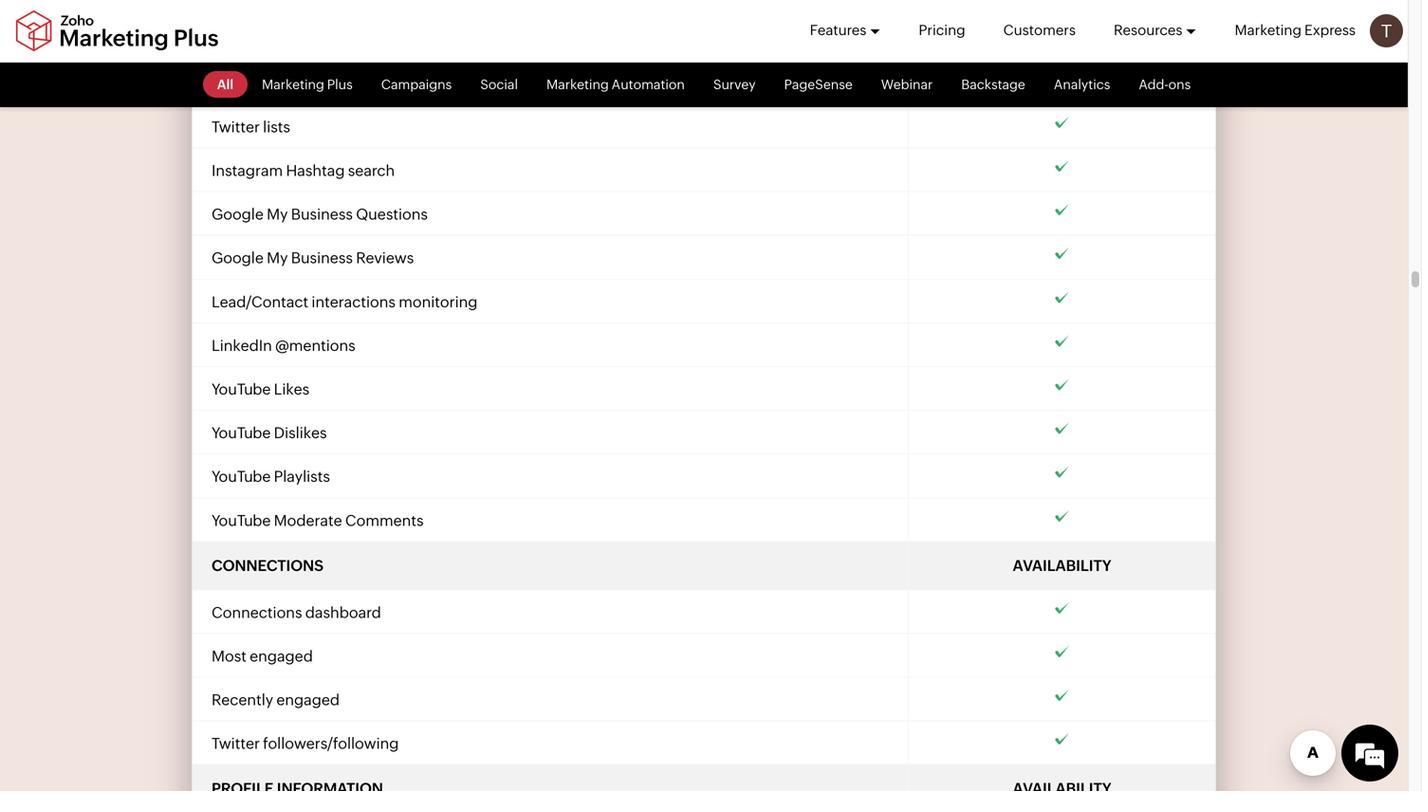 Task type: vqa. For each thing, say whether or not it's contained in the screenshot.
second Business from the bottom
yes



Task type: describe. For each thing, give the bounding box(es) containing it.
dislikes
[[274, 424, 327, 442]]

youtube playlists
[[212, 468, 330, 486]]

reviews
[[356, 249, 414, 267]]

most engaged
[[212, 648, 313, 665]]

youtube for youtube moderate comments
[[212, 512, 271, 529]]

customers
[[1004, 22, 1076, 38]]

interactions
[[312, 293, 396, 311]]

hashtag
[[286, 162, 345, 179]]

twitter followers/following
[[212, 735, 399, 753]]

google my business questions
[[212, 206, 428, 223]]

dashboard
[[305, 604, 381, 621]]

terry turtle image
[[1370, 14, 1404, 47]]

search for instagram hashtag search
[[348, 162, 395, 179]]

resources link
[[1114, 0, 1197, 61]]

all
[[217, 77, 233, 92]]

resources
[[1114, 22, 1183, 38]]

google for google my business questions
[[212, 206, 264, 223]]

twitter for twitter lists
[[212, 118, 260, 136]]

campaigns
[[381, 77, 452, 92]]

business for reviews
[[291, 249, 353, 267]]

my for google my business questions
[[267, 206, 288, 223]]

lead/contact
[[212, 293, 309, 311]]

add-
[[1139, 77, 1169, 92]]

recently engaged
[[212, 691, 340, 709]]

moderate
[[274, 512, 342, 529]]

google my business reviews
[[212, 249, 414, 267]]

twitter for twitter keyword search
[[212, 31, 260, 48]]

marketing express link
[[1235, 0, 1356, 61]]

recently
[[212, 691, 273, 709]]

add-ons
[[1139, 77, 1191, 92]]

twitter for twitter followers/following
[[212, 735, 260, 753]]

ons
[[1169, 77, 1191, 92]]

engaged for most engaged
[[250, 648, 313, 665]]

connections
[[212, 557, 324, 574]]

marketing
[[1235, 22, 1302, 38]]

twitter lists
[[212, 118, 290, 136]]



Task type: locate. For each thing, give the bounding box(es) containing it.
pricing
[[919, 22, 966, 38]]

availability
[[1013, 557, 1112, 574]]

connections
[[212, 604, 302, 621]]

twitter user search
[[212, 74, 344, 92]]

youtube down the 'youtube dislikes'
[[212, 468, 271, 486]]

1 vertical spatial business
[[291, 249, 353, 267]]

instagram
[[212, 162, 283, 179]]

youtube dislikes
[[212, 424, 327, 442]]

marketing automation
[[547, 77, 685, 92]]

2 my from the top
[[267, 249, 288, 267]]

1 my from the top
[[267, 206, 288, 223]]

playlists
[[274, 468, 330, 486]]

monitoring
[[399, 293, 478, 311]]

questions
[[356, 206, 428, 223]]

survey
[[714, 77, 756, 92]]

youtube
[[212, 381, 271, 398], [212, 424, 271, 442], [212, 468, 271, 486], [212, 512, 271, 529]]

twitter up "all"
[[212, 31, 260, 48]]

likes
[[274, 381, 310, 398]]

youtube for youtube likes
[[212, 381, 271, 398]]

keyword
[[263, 31, 324, 48]]

features
[[810, 22, 867, 38]]

google for google my business reviews
[[212, 249, 264, 267]]

comments
[[345, 512, 424, 529]]

0 vertical spatial google
[[212, 206, 264, 223]]

zoho marketingplus logo image
[[14, 10, 220, 52]]

user
[[263, 74, 294, 92]]

1 vertical spatial google
[[212, 249, 264, 267]]

search
[[327, 31, 374, 48], [297, 74, 344, 92], [348, 162, 395, 179]]

2 twitter from the top
[[212, 74, 260, 92]]

express
[[1305, 22, 1356, 38]]

1 twitter from the top
[[212, 31, 260, 48]]

lists
[[263, 118, 290, 136]]

my for google my business reviews
[[267, 249, 288, 267]]

4 youtube from the top
[[212, 512, 271, 529]]

followers/following
[[263, 735, 399, 753]]

analytics
[[1054, 77, 1111, 92]]

instagram hashtag search
[[212, 162, 395, 179]]

0 vertical spatial my
[[267, 206, 288, 223]]

search for twitter user search
[[297, 74, 344, 92]]

most
[[212, 648, 247, 665]]

marketing express
[[1235, 22, 1356, 38]]

youtube for youtube dislikes
[[212, 424, 271, 442]]

twitter down recently
[[212, 735, 260, 753]]

1 vertical spatial my
[[267, 249, 288, 267]]

1 vertical spatial engaged
[[276, 691, 340, 709]]

youtube up connections
[[212, 512, 271, 529]]

2 vertical spatial search
[[348, 162, 395, 179]]

3 twitter from the top
[[212, 118, 260, 136]]

3 youtube from the top
[[212, 468, 271, 486]]

google up lead/contact
[[212, 249, 264, 267]]

0 vertical spatial business
[[291, 206, 353, 223]]

customers link
[[1004, 0, 1076, 61]]

my
[[267, 206, 288, 223], [267, 249, 288, 267]]

social
[[480, 77, 518, 92]]

youtube down linkedin
[[212, 381, 271, 398]]

twitter
[[212, 31, 260, 48], [212, 74, 260, 92], [212, 118, 260, 136], [212, 735, 260, 753]]

2 google from the top
[[212, 249, 264, 267]]

business down hashtag
[[291, 206, 353, 223]]

business down google my business questions
[[291, 249, 353, 267]]

twitter left the user
[[212, 74, 260, 92]]

google down instagram
[[212, 206, 264, 223]]

pricing link
[[919, 0, 966, 61]]

engaged
[[250, 648, 313, 665], [276, 691, 340, 709]]

@mentions
[[275, 337, 356, 354]]

my up lead/contact
[[267, 249, 288, 267]]

business for questions
[[291, 206, 353, 223]]

search right the user
[[297, 74, 344, 92]]

marketing plus
[[262, 77, 353, 92]]

0 vertical spatial search
[[327, 31, 374, 48]]

search right the keyword
[[327, 31, 374, 48]]

engaged up twitter followers/following
[[276, 691, 340, 709]]

linkedin @mentions
[[212, 337, 356, 354]]

engaged up 'recently engaged'
[[250, 648, 313, 665]]

2 youtube from the top
[[212, 424, 271, 442]]

lead/contact interactions monitoring
[[212, 293, 478, 311]]

youtube likes
[[212, 381, 310, 398]]

1 business from the top
[[291, 206, 353, 223]]

pagesense
[[784, 77, 853, 92]]

search for twitter keyword search
[[327, 31, 374, 48]]

2 business from the top
[[291, 249, 353, 267]]

twitter keyword search
[[212, 31, 374, 48]]

features link
[[810, 0, 881, 61]]

webinar
[[881, 77, 933, 92]]

connections dashboard
[[212, 604, 381, 621]]

1 youtube from the top
[[212, 381, 271, 398]]

twitter for twitter user search
[[212, 74, 260, 92]]

1 vertical spatial search
[[297, 74, 344, 92]]

google
[[212, 206, 264, 223], [212, 249, 264, 267]]

engaged for recently engaged
[[276, 691, 340, 709]]

business
[[291, 206, 353, 223], [291, 249, 353, 267]]

backstage
[[962, 77, 1026, 92]]

youtube moderate comments
[[212, 512, 424, 529]]

0 vertical spatial engaged
[[250, 648, 313, 665]]

my down instagram hashtag search
[[267, 206, 288, 223]]

youtube for youtube playlists
[[212, 468, 271, 486]]

linkedin
[[212, 337, 272, 354]]

search up questions
[[348, 162, 395, 179]]

twitter left the 'lists'
[[212, 118, 260, 136]]

youtube down youtube likes
[[212, 424, 271, 442]]

1 google from the top
[[212, 206, 264, 223]]

4 twitter from the top
[[212, 735, 260, 753]]



